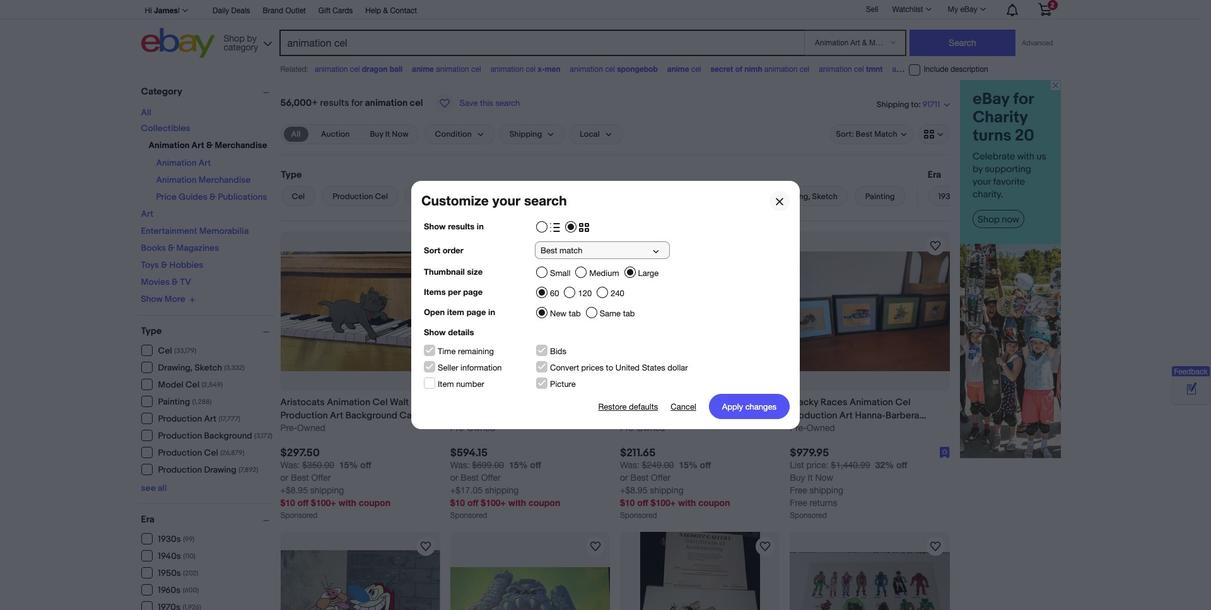 Task type: vqa. For each thing, say whether or not it's contained in the screenshot.


Task type: describe. For each thing, give the bounding box(es) containing it.
art inside wacky races animation cel production art hanna-barbera vintage cartoons 1960's x
[[840, 410, 853, 422]]

description
[[951, 65, 989, 74]]

$100+ for $297.50
[[311, 498, 336, 509]]

sketch for drawing, sketch
[[813, 192, 838, 202]]

wacky races animation cel production art hanna-barbera vintage cartoons 1960's x link
[[790, 396, 950, 436]]

remaining
[[458, 347, 494, 357]]

secret
[[711, 64, 733, 74]]

hanna-
[[855, 410, 886, 422]]

era for era
[[141, 514, 155, 526]]

sheets
[[654, 410, 688, 422]]

x-
[[538, 64, 545, 74]]

+$8.95 for $211.65
[[620, 486, 648, 496]]

show for show results in
[[424, 222, 446, 232]]

category
[[141, 86, 182, 98]]

page for per
[[463, 287, 483, 297]]

0 horizontal spatial now
[[392, 129, 409, 139]]

animation inside animation cel x-men
[[491, 65, 524, 74]]

production drawing (7,892)
[[158, 465, 258, 476]]

save this search button
[[431, 93, 524, 114]]

was: for $594.15
[[450, 461, 470, 471]]

production for production drawing (7,892)
[[158, 465, 202, 476]]

production for production cel
[[333, 192, 373, 202]]

(99)
[[183, 536, 195, 544]]

4 pre- from the left
[[790, 424, 807, 434]]

it inside list price: $1,440.99 32% off buy it now free shipping free returns
[[808, 474, 813, 484]]

watch wacky races animation cel production art hanna-barbera vintage cartoons 1960's x image
[[928, 239, 943, 254]]

model cel (2,549)
[[158, 380, 223, 391]]

animation right for
[[365, 97, 408, 109]]

save this search
[[460, 98, 520, 108]]

include description
[[924, 65, 989, 74]]

cel up buy it now link
[[410, 97, 423, 109]]

auction link
[[313, 127, 357, 142]]

your
[[493, 193, 521, 209]]

restore defaults button
[[599, 394, 658, 420]]

art inside aristocats animation cel walt disney production art background cartoon anime i12
[[330, 410, 343, 422]]

$10 for $211.65
[[620, 498, 635, 509]]

daily deals
[[213, 6, 250, 15]]

1930s inside era 1930s
[[939, 192, 960, 202]]

men
[[545, 64, 561, 74]]

shipping for $211.65
[[650, 486, 684, 496]]

list
[[790, 461, 804, 471]]

gift cards
[[319, 6, 353, 15]]

search for customize your search
[[524, 193, 567, 209]]

i11
[[689, 424, 698, 436]]

cel inside secret of nimh animation cel
[[800, 65, 810, 74]]

1 vertical spatial in
[[488, 307, 495, 317]]

$297.50 was: $350.00 15% off or best offer +$8.95 shipping $10 off $100+ with coupon
[[281, 448, 391, 509]]

shipping for $297.50
[[310, 486, 344, 496]]

toys
[[141, 260, 159, 271]]

sketch for drawing, sketch (3,332)
[[195, 363, 222, 374]]

$249.00
[[642, 461, 674, 471]]

memorabilia
[[199, 226, 249, 237]]

production for production background (3,172)
[[158, 431, 202, 442]]

watch peanuts animation cel charles schulz art charlie brown and snoopy background i12 image
[[588, 239, 603, 254]]

my ebay
[[948, 5, 978, 14]]

x
[[897, 424, 903, 436]]

aristocats animation cel walt disney production art background cartoon anime i12 heading
[[281, 397, 440, 436]]

$10 for $594.15
[[450, 498, 465, 509]]

off down $350.00
[[298, 498, 309, 509]]

sell link
[[861, 5, 884, 14]]

per
[[448, 287, 461, 297]]

era for era 1930s
[[928, 169, 942, 181]]

type button
[[141, 325, 275, 337]]

wacky races animation cel production art hanna-barbera vintage cartoons 1960's x heading
[[790, 397, 927, 436]]

anime animation cel
[[412, 64, 481, 74]]

he-man animation cel art filmation motu publicity concept she-ra vintage f1 image
[[790, 553, 950, 611]]

(202)
[[183, 570, 199, 578]]

$1,440.99
[[831, 461, 871, 471]]

(110)
[[183, 553, 196, 561]]

watchlist link
[[886, 2, 938, 17]]

buy it now
[[370, 129, 409, 139]]

production art
[[516, 192, 570, 202]]

pre-owned for $594.15
[[450, 424, 495, 434]]

to
[[606, 363, 613, 373]]

pre-owned for $297.50
[[281, 424, 326, 434]]

aristocats animation cel walt disney production art background cartoon anime i12 link
[[281, 396, 440, 436]]

coupon for $594.15
[[529, 498, 561, 509]]

peanuts
[[450, 397, 485, 409]]

pre- for $297.50
[[281, 424, 297, 434]]

related:
[[281, 65, 309, 74]]

hobbies
[[169, 260, 203, 271]]

0 vertical spatial in
[[477, 222, 484, 232]]

animation inside aristocats animation cel walt disney production art background cartoon anime i12
[[327, 397, 371, 409]]

sort order
[[424, 245, 464, 256]]

(1,288)
[[192, 398, 212, 406]]

pre-owned for $211.65
[[620, 424, 665, 434]]

aristocats animation cel walt disney production art background cartoon anime i12 image
[[281, 252, 440, 371]]

offer for $594.15
[[481, 474, 501, 484]]

0 horizontal spatial 1930s
[[158, 535, 181, 545]]

open item page in
[[424, 307, 495, 317]]

guides
[[179, 192, 208, 203]]

production for production art (17,777)
[[158, 414, 202, 425]]

dollar
[[668, 363, 688, 373]]

with for $297.50
[[339, 498, 356, 509]]

off down $249.00
[[638, 498, 649, 509]]

defaults
[[629, 402, 658, 412]]

with for $594.15
[[508, 498, 526, 509]]

of
[[736, 64, 743, 74]]

off right $350.00
[[360, 460, 371, 471]]

with for $211.65
[[678, 498, 696, 509]]

drawing for production drawing
[[458, 192, 488, 202]]

animation inside secret of nimh animation cel
[[765, 65, 798, 74]]

tab for same tab
[[623, 309, 635, 319]]

bids
[[550, 347, 567, 357]]

cel inside the anime animation cel
[[471, 65, 481, 74]]

details
[[448, 328, 474, 338]]

watchlist
[[893, 5, 924, 14]]

time remaining
[[438, 347, 494, 357]]

production for production drawing
[[416, 192, 457, 202]]

auction
[[321, 129, 350, 139]]

0 horizontal spatial results
[[320, 97, 349, 109]]

cel for animation cel dragon ball
[[350, 65, 360, 74]]

ball
[[390, 64, 403, 74]]

small
[[550, 269, 571, 278]]

price guides & publications link
[[156, 192, 267, 203]]

2 free from the top
[[790, 499, 808, 509]]

best for $594.15
[[461, 474, 479, 484]]

all
[[158, 483, 167, 494]]

& up toys & hobbies link
[[168, 243, 174, 254]]

animation cel ghibli
[[893, 64, 959, 74]]

none text field containing was:
[[620, 461, 674, 471]]

cel for anime cel
[[692, 65, 701, 74]]

see
[[141, 483, 156, 494]]

show for show details
[[424, 328, 446, 338]]

0 horizontal spatial type
[[141, 325, 162, 337]]

nickelodeon ren and stimpy animation art sericel cel all choked up image
[[281, 551, 440, 611]]

cel inside production cel link
[[375, 192, 388, 202]]

owned for $297.50
[[297, 424, 326, 434]]

changes
[[746, 402, 777, 412]]

my ebay link
[[941, 2, 992, 17]]

1950s
[[158, 569, 181, 579]]

off inside list price: $1,440.99 32% off buy it now free shipping free returns
[[897, 460, 908, 471]]

$594.15 was: $699.00 15% off or best offer +$17.05 shipping $10 off $100+ with coupon
[[450, 448, 561, 509]]

off right $699.00
[[530, 460, 541, 471]]

anime for anime animation cel
[[412, 64, 434, 74]]

watch aristocats animation cel walt disney production art background cartoon anime i12 image
[[418, 239, 433, 254]]

$100+ for $211.65
[[651, 498, 676, 509]]

$10 for $297.50
[[281, 498, 295, 509]]

(33,179)
[[174, 347, 196, 355]]

item number
[[438, 380, 484, 389]]

painting for painting (1,288)
[[158, 397, 190, 408]]

0 vertical spatial all
[[141, 107, 151, 118]]

animation inside animation cel spongebob
[[570, 65, 603, 74]]

help
[[366, 6, 381, 15]]

15% for $211.65
[[679, 460, 698, 471]]

see all button
[[141, 483, 167, 494]]

animation inside the peanuts animation cel charles schulz art charlie brown and snoopy background i12
[[487, 397, 531, 409]]

animation inside wacky races animation cel production art hanna-barbera vintage cartoons 1960's x
[[850, 397, 894, 409]]

tab for new tab
[[569, 309, 581, 319]]

he-man animation cel background castle grayskull vintage cartoons  she-ra r image
[[450, 568, 610, 611]]

4 owned from the left
[[807, 424, 835, 434]]

your shopping cart contains 2 items image
[[1038, 3, 1052, 16]]

apply changes
[[722, 402, 777, 412]]

i12 inside the peanuts animation cel charles schulz art charlie brown and snoopy background i12
[[539, 424, 550, 436]]

1960s
[[158, 586, 181, 596]]

cinderella animation cel art model sheets disney production art bill walsh i11 image
[[640, 232, 760, 391]]

time
[[438, 347, 456, 357]]

convert prices to united states dollar
[[550, 363, 688, 373]]

off down +$17.05 in the left of the page
[[468, 498, 479, 509]]

category button
[[141, 86, 275, 98]]

era 1930s
[[928, 169, 960, 202]]

animation cel tmnt
[[819, 64, 883, 74]]

art inside the peanuts animation cel charles schulz art charlie brown and snoopy background i12
[[481, 410, 495, 422]]

production inside wacky races animation cel production art hanna-barbera vintage cartoons 1960's x
[[790, 410, 838, 422]]

sell
[[866, 5, 879, 14]]

best for $297.50
[[291, 474, 309, 484]]

& inside help & contact link
[[383, 6, 388, 15]]

animation art link
[[156, 158, 211, 168]]

snoopy
[[450, 424, 483, 436]]

my
[[948, 5, 959, 14]]

1930s (99)
[[158, 535, 195, 545]]

& right toys
[[161, 260, 168, 271]]

cel for animation cel spongebob
[[605, 65, 615, 74]]

gift cards link
[[319, 4, 353, 18]]

cel up 'painting (1,288)'
[[185, 380, 200, 391]]

background inside the peanuts animation cel charles schulz art charlie brown and snoopy background i12
[[485, 424, 537, 436]]

search for save this search
[[496, 98, 520, 108]]

cel for animation cel ghibli
[[928, 65, 938, 74]]

& up animation art link
[[206, 140, 213, 151]]

production background (3,172)
[[158, 431, 273, 442]]

publications
[[218, 192, 267, 203]]

4 pre-owned from the left
[[790, 424, 835, 434]]

new tab
[[550, 309, 581, 319]]

All selected text field
[[291, 129, 301, 140]]

art inside animation art animation merchandise price guides & publications
[[199, 158, 211, 168]]

show results in
[[424, 222, 484, 232]]

collectibles link
[[141, 123, 190, 134]]



Task type: locate. For each thing, give the bounding box(es) containing it.
cartoons
[[826, 424, 866, 436]]

pre-owned up $979.95
[[790, 424, 835, 434]]

watch he-man animation cel background castle grayskull vintage cartoons  she-ra r image
[[588, 540, 603, 555]]

1 horizontal spatial era
[[928, 169, 942, 181]]

1 horizontal spatial results
[[448, 222, 475, 232]]

search right your
[[524, 193, 567, 209]]

was: for $211.65
[[620, 461, 640, 471]]

show down movies
[[141, 294, 163, 305]]

secret of nimh animation cel
[[711, 64, 810, 74]]

cel inside the peanuts animation cel charles schulz art charlie brown and snoopy background i12
[[533, 397, 548, 409]]

shipping down $249.00
[[650, 486, 684, 496]]

120
[[578, 289, 592, 298]]

pre- down schulz
[[450, 424, 467, 434]]

cel inside animation cel ghibli
[[928, 65, 938, 74]]

peanuts animation cel charles schulz art charlie brown and snoopy background i12 link
[[450, 396, 610, 436]]

1 vertical spatial all
[[291, 129, 301, 139]]

best up +$17.05 in the left of the page
[[461, 474, 479, 484]]

production for production cel (26,879)
[[158, 448, 202, 459]]

merchandise inside animation art animation merchandise price guides & publications
[[199, 175, 251, 186]]

0 vertical spatial buy
[[370, 129, 384, 139]]

pre-owned up $297.50
[[281, 424, 326, 434]]

drawing,
[[779, 192, 811, 202], [158, 363, 193, 374]]

3 $10 from the left
[[620, 498, 635, 509]]

15% right $350.00
[[339, 460, 358, 471]]

1 pre-owned from the left
[[281, 424, 326, 434]]

cel inside animation cel spongebob
[[605, 65, 615, 74]]

0 vertical spatial drawing,
[[779, 192, 811, 202]]

+$8.95 for $297.50
[[281, 486, 308, 496]]

& right help at left
[[383, 6, 388, 15]]

production inside aristocats animation cel walt disney production art background cartoon anime i12
[[281, 410, 328, 422]]

save
[[460, 98, 478, 108]]

1 horizontal spatial in
[[488, 307, 495, 317]]

production drawing
[[416, 192, 488, 202]]

best for $211.65
[[631, 474, 649, 484]]

2 tab from the left
[[623, 309, 635, 319]]

1 vertical spatial 1930s
[[158, 535, 181, 545]]

merchandise for animation
[[199, 175, 251, 186]]

cel for animation cel tmnt
[[854, 65, 864, 74]]

1 horizontal spatial $100+
[[481, 498, 506, 509]]

results up order at the top
[[448, 222, 475, 232]]

1 horizontal spatial drawing,
[[779, 192, 811, 202]]

$10 inside $211.65 was: $249.00 15% off or best offer +$8.95 shipping $10 off $100+ with coupon
[[620, 498, 635, 509]]

movies & tv link
[[141, 277, 191, 288]]

+$8.95 inside $211.65 was: $249.00 15% off or best offer +$8.95 shipping $10 off $100+ with coupon
[[620, 486, 648, 496]]

None submit
[[910, 30, 1016, 56]]

1950s (202)
[[158, 569, 199, 579]]

0 vertical spatial results
[[320, 97, 349, 109]]

offer inside $594.15 was: $699.00 15% off or best offer +$17.05 shipping $10 off $100+ with coupon
[[481, 474, 501, 484]]

& inside animation art animation merchandise price guides & publications
[[210, 192, 216, 203]]

cel down buy it now
[[375, 192, 388, 202]]

in
[[477, 222, 484, 232], [488, 307, 495, 317]]

pre- right (3,172)
[[281, 424, 297, 434]]

sketch up (2,549)
[[195, 363, 222, 374]]

coupon inside $594.15 was: $699.00 15% off or best offer +$17.05 shipping $10 off $100+ with coupon
[[529, 498, 561, 509]]

3 with from the left
[[678, 498, 696, 509]]

best inside $594.15 was: $699.00 15% off or best offer +$17.05 shipping $10 off $100+ with coupon
[[461, 474, 479, 484]]

15% right $249.00
[[679, 460, 698, 471]]

or down $211.65
[[620, 474, 628, 484]]

0 horizontal spatial anime
[[412, 64, 434, 74]]

2 horizontal spatial background
[[485, 424, 537, 436]]

pre-owned down model
[[620, 424, 665, 434]]

disney inside cinderella animation cel art model sheets disney production art bill walsh i11
[[690, 410, 719, 422]]

drawing left your
[[458, 192, 488, 202]]

offer
[[311, 474, 331, 484], [481, 474, 501, 484], [651, 474, 671, 484]]

0 horizontal spatial background
[[204, 431, 252, 442]]

animation inside the anime animation cel
[[436, 65, 469, 74]]

production art (17,777)
[[158, 414, 241, 425]]

background down walt
[[346, 410, 398, 422]]

1 best from the left
[[291, 474, 309, 484]]

drawing, sketch link
[[768, 186, 849, 206]]

0 vertical spatial painting
[[866, 192, 895, 202]]

production inside cinderella animation cel art model sheets disney production art bill walsh i11
[[721, 410, 768, 422]]

animation left x-
[[491, 65, 524, 74]]

peanuts animation cel charles schulz art charlie brown and snoopy background i12 heading
[[450, 397, 583, 436]]

best inside $211.65 was: $249.00 15% off or best offer +$8.95 shipping $10 off $100+ with coupon
[[631, 474, 649, 484]]

convert
[[550, 363, 579, 373]]

owned down schulz
[[467, 424, 495, 434]]

offer down $249.00
[[651, 474, 671, 484]]

show more
[[141, 294, 185, 305]]

more
[[165, 294, 185, 305]]

cards
[[333, 6, 353, 15]]

results
[[320, 97, 349, 109], [448, 222, 475, 232]]

cel inside animation cel x-men
[[526, 65, 536, 74]]

animation inside animation cel ghibli
[[893, 65, 926, 74]]

1 or from the left
[[281, 474, 289, 484]]

background inside aristocats animation cel walt disney production art background cartoon anime i12
[[346, 410, 398, 422]]

2 owned from the left
[[467, 424, 495, 434]]

coupon for $297.50
[[359, 498, 391, 509]]

2 i12 from the left
[[539, 424, 550, 436]]

it down price:
[[808, 474, 813, 484]]

1 i12 from the left
[[310, 424, 321, 436]]

0 vertical spatial it
[[385, 129, 390, 139]]

$979.95
[[790, 448, 829, 460]]

0 horizontal spatial sketch
[[195, 363, 222, 374]]

1 horizontal spatial background
[[346, 410, 398, 422]]

1 tab from the left
[[569, 309, 581, 319]]

1930s up 1940s
[[158, 535, 181, 545]]

1 horizontal spatial all link
[[284, 127, 308, 142]]

cel right publications
[[292, 192, 305, 202]]

art entertainment memorabilia books & magazines toys & hobbies movies & tv
[[141, 209, 249, 288]]

3 shipping from the left
[[650, 486, 684, 496]]

owned down model
[[637, 424, 665, 434]]

account navigation
[[141, 0, 1061, 20]]

united
[[616, 363, 640, 373]]

1 $10 from the left
[[281, 498, 295, 509]]

coupon for $211.65
[[699, 498, 730, 509]]

1 with from the left
[[339, 498, 356, 509]]

cel inside cel 'link'
[[292, 192, 305, 202]]

1 horizontal spatial coupon
[[529, 498, 561, 509]]

15%
[[339, 460, 358, 471], [509, 460, 528, 471], [679, 460, 698, 471]]

offer inside $211.65 was: $249.00 15% off or best offer +$8.95 shipping $10 off $100+ with coupon
[[651, 474, 671, 484]]

1 vertical spatial free
[[790, 499, 808, 509]]

owned up $979.95
[[807, 424, 835, 434]]

1 horizontal spatial it
[[808, 474, 813, 484]]

shipping inside list price: $1,440.99 32% off buy it now free shipping free returns
[[810, 486, 844, 496]]

animation right related:
[[315, 65, 348, 74]]

sketch left the painting link
[[813, 192, 838, 202]]

1 pre- from the left
[[281, 424, 297, 434]]

1 horizontal spatial best
[[461, 474, 479, 484]]

banner
[[141, 0, 1061, 61]]

was: for $297.50
[[281, 461, 300, 471]]

apply changes button
[[709, 394, 790, 420]]

0 vertical spatial drawing
[[458, 192, 488, 202]]

coupon inside $297.50 was: $350.00 15% off or best offer +$8.95 shipping $10 off $100+ with coupon
[[359, 498, 391, 509]]

cinderella animation cel art model sheets disney production art bill walsh i11
[[620, 397, 768, 436]]

0 horizontal spatial in
[[477, 222, 484, 232]]

best inside $297.50 was: $350.00 15% off or best offer +$8.95 shipping $10 off $100+ with coupon
[[291, 474, 309, 484]]

1 horizontal spatial search
[[524, 193, 567, 209]]

1 vertical spatial now
[[816, 474, 834, 484]]

$10 down $297.50
[[281, 498, 295, 509]]

1 anime from the left
[[412, 64, 434, 74]]

search inside dialog
[[524, 193, 567, 209]]

$100+ for $594.15
[[481, 498, 506, 509]]

2 horizontal spatial $10
[[620, 498, 635, 509]]

animation right nimh
[[765, 65, 798, 74]]

art inside art entertainment memorabilia books & magazines toys & hobbies movies & tv
[[141, 209, 153, 220]]

pre- for $594.15
[[450, 424, 467, 434]]

results right +
[[320, 97, 349, 109]]

search right this
[[496, 98, 520, 108]]

was: inside $594.15 was: $699.00 15% off or best offer +$17.05 shipping $10 off $100+ with coupon
[[450, 461, 470, 471]]

0 vertical spatial disney
[[411, 397, 440, 409]]

1 horizontal spatial was:
[[450, 461, 470, 471]]

magazines
[[176, 243, 219, 254]]

i12 down 'brown'
[[539, 424, 550, 436]]

0 horizontal spatial all link
[[141, 107, 151, 118]]

or for $297.50
[[281, 474, 289, 484]]

results inside customize your search dialog
[[448, 222, 475, 232]]

cel left animation cel tmnt
[[800, 65, 810, 74]]

tab right new at the left
[[569, 309, 581, 319]]

order
[[443, 245, 464, 256]]

0 horizontal spatial era
[[141, 514, 155, 526]]

0 horizontal spatial $10
[[281, 498, 295, 509]]

shipping
[[310, 486, 344, 496], [485, 486, 519, 496], [650, 486, 684, 496], [810, 486, 844, 496]]

$211.65
[[620, 448, 656, 460]]

1 horizontal spatial all
[[291, 129, 301, 139]]

offer for $211.65
[[651, 474, 671, 484]]

+$8.95 down $249.00
[[620, 486, 648, 496]]

$100+ down +$17.05 in the left of the page
[[481, 498, 506, 509]]

cel left ghibli
[[928, 65, 938, 74]]

animation cel dragon ball
[[315, 64, 403, 74]]

1 coupon from the left
[[359, 498, 391, 509]]

1 vertical spatial it
[[808, 474, 813, 484]]

$10 inside $297.50 was: $350.00 15% off or best offer +$8.95 shipping $10 off $100+ with coupon
[[281, 498, 295, 509]]

owned for $211.65
[[637, 424, 665, 434]]

None text field
[[620, 461, 674, 471]]

with inside $297.50 was: $350.00 15% off or best offer +$8.95 shipping $10 off $100+ with coupon
[[339, 498, 356, 509]]

watch nickelodeon ren and stimpy animation art sericel cel all choked up image
[[418, 540, 433, 555]]

bill
[[636, 424, 653, 436]]

see all
[[141, 483, 167, 494]]

1 vertical spatial drawing,
[[158, 363, 193, 374]]

feedback
[[1175, 368, 1208, 377]]

show up watch aristocats animation cel walt disney production art background cartoon anime i12 image at the top left of the page
[[424, 222, 446, 232]]

1 horizontal spatial i12
[[539, 424, 550, 436]]

animation art animation merchandise price guides & publications
[[156, 158, 267, 203]]

all down 56,000
[[291, 129, 301, 139]]

barbera
[[886, 410, 920, 422]]

0 horizontal spatial search
[[496, 98, 520, 108]]

buy down list
[[790, 474, 806, 484]]

(2,549)
[[202, 381, 223, 389]]

2 offer from the left
[[481, 474, 501, 484]]

page right per
[[463, 287, 483, 297]]

cel inside aristocats animation cel walt disney production art background cartoon anime i12
[[373, 397, 388, 409]]

era inside era 1930s
[[928, 169, 942, 181]]

animation inside animation cel dragon ball
[[315, 65, 348, 74]]

page for item
[[467, 307, 486, 317]]

1 horizontal spatial anime
[[668, 64, 690, 74]]

15% for $297.50
[[339, 460, 358, 471]]

0 horizontal spatial or
[[281, 474, 289, 484]]

with inside $594.15 was: $699.00 15% off or best offer +$17.05 shipping $10 off $100+ with coupon
[[508, 498, 526, 509]]

$10 down $211.65
[[620, 498, 635, 509]]

3 owned from the left
[[637, 424, 665, 434]]

1 free from the top
[[790, 486, 808, 496]]

1 vertical spatial disney
[[690, 410, 719, 422]]

$100+ down $350.00
[[311, 498, 336, 509]]

cancel button
[[671, 394, 697, 420]]

owned
[[297, 424, 326, 434], [467, 424, 495, 434], [637, 424, 665, 434], [807, 424, 835, 434]]

cel inside animation cel dragon ball
[[350, 65, 360, 74]]

was:
[[281, 461, 300, 471], [450, 461, 470, 471], [620, 461, 640, 471]]

0 vertical spatial sketch
[[813, 192, 838, 202]]

0 horizontal spatial $100+
[[311, 498, 336, 509]]

0 horizontal spatial tab
[[569, 309, 581, 319]]

tv
[[180, 277, 191, 288]]

0 horizontal spatial i12
[[310, 424, 321, 436]]

4 shipping from the left
[[810, 486, 844, 496]]

merchandise for &
[[215, 140, 267, 151]]

1 vertical spatial show
[[141, 294, 163, 305]]

1 vertical spatial page
[[467, 307, 486, 317]]

was: down $594.15
[[450, 461, 470, 471]]

0 vertical spatial all link
[[141, 107, 151, 118]]

3 pre- from the left
[[620, 424, 637, 434]]

or for $211.65
[[620, 474, 628, 484]]

2 anime from the left
[[668, 64, 690, 74]]

shipping inside $211.65 was: $249.00 15% off or best offer +$8.95 shipping $10 off $100+ with coupon
[[650, 486, 684, 496]]

animation inside animation cel tmnt
[[819, 65, 852, 74]]

in down customize your search
[[477, 222, 484, 232]]

$10 inside $594.15 was: $699.00 15% off or best offer +$17.05 shipping $10 off $100+ with coupon
[[450, 498, 465, 509]]

0 vertical spatial era
[[928, 169, 942, 181]]

disney inside aristocats animation cel walt disney production art background cartoon anime i12
[[411, 397, 440, 409]]

15% right $699.00
[[509, 460, 528, 471]]

3 15% from the left
[[679, 460, 698, 471]]

shipping down $699.00
[[485, 486, 519, 496]]

$699.00
[[472, 461, 504, 471]]

2 $10 from the left
[[450, 498, 465, 509]]

1 offer from the left
[[311, 474, 331, 484]]

animation up save
[[436, 65, 469, 74]]

customize your search dialog
[[0, 0, 1212, 611]]

2 horizontal spatial or
[[620, 474, 628, 484]]

cel for animation cel x-men
[[526, 65, 536, 74]]

3 best from the left
[[631, 474, 649, 484]]

1 horizontal spatial tab
[[623, 309, 635, 319]]

$100+ inside $594.15 was: $699.00 15% off or best offer +$17.05 shipping $10 off $100+ with coupon
[[481, 498, 506, 509]]

was: inside $211.65 was: $249.00 15% off or best offer +$8.95 shipping $10 off $100+ with coupon
[[620, 461, 640, 471]]

offer down $699.00
[[481, 474, 501, 484]]

1 vertical spatial all link
[[284, 127, 308, 142]]

or inside $211.65 was: $249.00 15% off or best offer +$8.95 shipping $10 off $100+ with coupon
[[620, 474, 628, 484]]

cel left walt
[[373, 397, 388, 409]]

1 horizontal spatial disney
[[690, 410, 719, 422]]

anime for anime cel
[[668, 64, 690, 74]]

2 15% from the left
[[509, 460, 528, 471]]

buy
[[370, 129, 384, 139], [790, 474, 806, 484]]

item
[[447, 307, 464, 317]]

now down 56,000 + results for animation cel
[[392, 129, 409, 139]]

1 vertical spatial drawing
[[204, 465, 237, 476]]

era down see
[[141, 514, 155, 526]]

drawing down (26,879)
[[204, 465, 237, 476]]

all link down 56,000
[[284, 127, 308, 142]]

pre-owned down schulz
[[450, 424, 495, 434]]

animation right men
[[570, 65, 603, 74]]

was: down $297.50
[[281, 461, 300, 471]]

production art link
[[505, 186, 581, 206]]

or for $594.15
[[450, 474, 458, 484]]

1 $100+ from the left
[[311, 498, 336, 509]]

page right 'item'
[[467, 307, 486, 317]]

all link up collectibles
[[141, 107, 151, 118]]

240
[[611, 289, 625, 298]]

15% for $594.15
[[509, 460, 528, 471]]

off right the 32%
[[897, 460, 908, 471]]

2 horizontal spatial coupon
[[699, 498, 730, 509]]

2 coupon from the left
[[529, 498, 561, 509]]

races
[[821, 397, 848, 409]]

cel up save this search button
[[471, 65, 481, 74]]

drawing
[[458, 192, 488, 202], [204, 465, 237, 476]]

0 horizontal spatial drawing,
[[158, 363, 193, 374]]

free down list
[[790, 486, 808, 496]]

spongebob
[[617, 64, 658, 74]]

type up cel 'link'
[[281, 169, 302, 181]]

None text field
[[281, 461, 334, 471], [450, 461, 504, 471], [790, 461, 871, 471], [281, 461, 334, 471], [450, 461, 504, 471], [790, 461, 871, 471]]

2 horizontal spatial $100+
[[651, 498, 676, 509]]

or inside $594.15 was: $699.00 15% off or best offer +$17.05 shipping $10 off $100+ with coupon
[[450, 474, 458, 484]]

was: down $211.65
[[620, 461, 640, 471]]

i12 right 'anime'
[[310, 424, 321, 436]]

era
[[928, 169, 942, 181], [141, 514, 155, 526]]

vintage
[[790, 424, 824, 436]]

cel up barbera
[[896, 397, 911, 409]]

15% inside $211.65 was: $249.00 15% off or best offer +$8.95 shipping $10 off $100+ with coupon
[[679, 460, 698, 471]]

1 vertical spatial results
[[448, 222, 475, 232]]

0 horizontal spatial disney
[[411, 397, 440, 409]]

cel inside the anime cel
[[692, 65, 701, 74]]

1 horizontal spatial type
[[281, 169, 302, 181]]

production cel
[[333, 192, 388, 202]]

3 pre-owned from the left
[[620, 424, 665, 434]]

best down $249.00
[[631, 474, 649, 484]]

0 vertical spatial search
[[496, 98, 520, 108]]

shipping up returns
[[810, 486, 844, 496]]

0 horizontal spatial offer
[[311, 474, 331, 484]]

items
[[424, 287, 446, 297]]

3 $100+ from the left
[[651, 498, 676, 509]]

off right $249.00
[[700, 460, 711, 471]]

cel left changes
[[724, 397, 739, 409]]

offer for $297.50
[[311, 474, 331, 484]]

wacky races animation cel production art hanna-barbera vintage cartoons 1960's x image
[[790, 252, 950, 371]]

search
[[496, 98, 520, 108], [524, 193, 567, 209]]

2 +$8.95 from the left
[[620, 486, 648, 496]]

1 horizontal spatial drawing
[[458, 192, 488, 202]]

0 horizontal spatial with
[[339, 498, 356, 509]]

medium
[[590, 269, 619, 278]]

shipping inside $297.50 was: $350.00 15% off or best offer +$8.95 shipping $10 off $100+ with coupon
[[310, 486, 344, 496]]

all up collectibles
[[141, 107, 151, 118]]

advertisement region
[[960, 80, 1061, 459]]

2 $100+ from the left
[[481, 498, 506, 509]]

background
[[346, 410, 398, 422], [485, 424, 537, 436], [204, 431, 252, 442]]

3 offer from the left
[[651, 474, 671, 484]]

cel up production drawing (7,892)
[[204, 448, 218, 459]]

disney up the "cartoon" at left
[[411, 397, 440, 409]]

0 vertical spatial page
[[463, 287, 483, 297]]

deals
[[231, 6, 250, 15]]

1 horizontal spatial with
[[508, 498, 526, 509]]

1 +$8.95 from the left
[[281, 486, 308, 496]]

animation inside cinderella animation cel art model sheets disney production art bill walsh i11
[[678, 397, 721, 409]]

0 horizontal spatial drawing
[[204, 465, 237, 476]]

0 horizontal spatial all
[[141, 107, 151, 118]]

buy inside list price: $1,440.99 32% off buy it now free shipping free returns
[[790, 474, 806, 484]]

contact
[[390, 6, 417, 15]]

3 or from the left
[[620, 474, 628, 484]]

0 vertical spatial 1930s
[[939, 192, 960, 202]]

or down $297.50
[[281, 474, 289, 484]]

seller information
[[438, 363, 502, 373]]

2 shipping from the left
[[485, 486, 519, 496]]

1 vertical spatial type
[[141, 325, 162, 337]]

picture
[[550, 380, 576, 389]]

2 horizontal spatial with
[[678, 498, 696, 509]]

2 with from the left
[[508, 498, 526, 509]]

pre- for $211.65
[[620, 424, 637, 434]]

+$17.05
[[450, 486, 483, 496]]

banner containing sell
[[141, 0, 1061, 61]]

1 vertical spatial merchandise
[[199, 175, 251, 186]]

2 best from the left
[[461, 474, 479, 484]]

cel left dragon
[[350, 65, 360, 74]]

customize
[[422, 193, 489, 209]]

was: inside $297.50 was: $350.00 15% off or best offer +$8.95 shipping $10 off $100+ with coupon
[[281, 461, 300, 471]]

0 horizontal spatial painting
[[158, 397, 190, 408]]

$100+ inside $211.65 was: $249.00 15% off or best offer +$8.95 shipping $10 off $100+ with coupon
[[651, 498, 676, 509]]

background down (17,777)
[[204, 431, 252, 442]]

anime right "ball"
[[412, 64, 434, 74]]

1 was: from the left
[[281, 461, 300, 471]]

1 horizontal spatial buy
[[790, 474, 806, 484]]

15% inside $594.15 was: $699.00 15% off or best offer +$17.05 shipping $10 off $100+ with coupon
[[509, 460, 528, 471]]

15% inside $297.50 was: $350.00 15% off or best offer +$8.95 shipping $10 off $100+ with coupon
[[339, 460, 358, 471]]

cel inside cinderella animation cel art model sheets disney production art bill walsh i11
[[724, 397, 739, 409]]

2 horizontal spatial 15%
[[679, 460, 698, 471]]

cel inside wacky races animation cel production art hanna-barbera vintage cartoons 1960's x
[[896, 397, 911, 409]]

shipping inside $594.15 was: $699.00 15% off or best offer +$17.05 shipping $10 off $100+ with coupon
[[485, 486, 519, 496]]

1 15% from the left
[[339, 460, 358, 471]]

0 horizontal spatial coupon
[[359, 498, 391, 509]]

cel left tmnt at the right top of the page
[[854, 65, 864, 74]]

type up cel (33,179)
[[141, 325, 162, 337]]

cel left the (33,179)
[[158, 346, 172, 357]]

1 vertical spatial painting
[[158, 397, 190, 408]]

& left tv
[[172, 277, 178, 288]]

pre- down model
[[620, 424, 637, 434]]

production for production art
[[516, 192, 557, 202]]

or inside $297.50 was: $350.00 15% off or best offer +$8.95 shipping $10 off $100+ with coupon
[[281, 474, 289, 484]]

2 pre-owned from the left
[[450, 424, 495, 434]]

cinderella animation cel art model sheets disney production art bill walsh i11 heading
[[620, 397, 775, 436]]

watch aaahh!!! real monsters animation cel cartoons nickelodeon limited edition i5 image
[[758, 540, 773, 555]]

2 horizontal spatial best
[[631, 474, 649, 484]]

1 horizontal spatial offer
[[481, 474, 501, 484]]

entertainment memorabilia link
[[141, 226, 249, 237]]

owned for $594.15
[[467, 424, 495, 434]]

aristocats animation cel walt disney production art background cartoon anime i12
[[281, 397, 440, 436]]

0 vertical spatial show
[[424, 222, 446, 232]]

1930s
[[939, 192, 960, 202], [158, 535, 181, 545]]

$297.50
[[281, 448, 320, 460]]

1 horizontal spatial $10
[[450, 498, 465, 509]]

0 horizontal spatial buy
[[370, 129, 384, 139]]

buy inside buy it now link
[[370, 129, 384, 139]]

1 shipping from the left
[[310, 486, 344, 496]]

2 horizontal spatial was:
[[620, 461, 640, 471]]

coupon inside $211.65 was: $249.00 15% off or best offer +$8.95 shipping $10 off $100+ with coupon
[[699, 498, 730, 509]]

1 horizontal spatial 1930s
[[939, 192, 960, 202]]

cel (33,179)
[[158, 346, 196, 357]]

advanced
[[1022, 39, 1054, 47]]

free left returns
[[790, 499, 808, 509]]

or up +$17.05 in the left of the page
[[450, 474, 458, 484]]

it down 56,000 + results for animation cel
[[385, 129, 390, 139]]

offer inside $297.50 was: $350.00 15% off or best offer +$8.95 shipping $10 off $100+ with coupon
[[311, 474, 331, 484]]

$100+ inside $297.50 was: $350.00 15% off or best offer +$8.95 shipping $10 off $100+ with coupon
[[311, 498, 336, 509]]

items per page
[[424, 287, 483, 297]]

+$8.95 inside $297.50 was: $350.00 15% off or best offer +$8.95 shipping $10 off $100+ with coupon
[[281, 486, 308, 496]]

peanuts animation cel charles schulz art charlie brown and snoopy background i12 image
[[450, 252, 610, 371]]

animation left tmnt at the right top of the page
[[819, 65, 852, 74]]

same
[[600, 309, 621, 319]]

aaahh!!! real monsters animation cel cartoons nickelodeon limited edition i5 image
[[640, 533, 760, 611]]

anime right spongebob
[[668, 64, 690, 74]]

painting for painting
[[866, 192, 895, 202]]

with inside $211.65 was: $249.00 15% off or best offer +$8.95 shipping $10 off $100+ with coupon
[[678, 498, 696, 509]]

0 vertical spatial free
[[790, 486, 808, 496]]

include
[[924, 65, 949, 74]]

0 horizontal spatial it
[[385, 129, 390, 139]]

i12 inside aristocats animation cel walt disney production art background cartoon anime i12
[[310, 424, 321, 436]]

shipping for $594.15
[[485, 486, 519, 496]]

2 was: from the left
[[450, 461, 470, 471]]

show for show more
[[141, 294, 163, 305]]

drawing, for drawing, sketch
[[779, 192, 811, 202]]

it
[[385, 129, 390, 139], [808, 474, 813, 484]]

drawing, for drawing, sketch (3,332)
[[158, 363, 193, 374]]

now inside list price: $1,440.99 32% off buy it now free shipping free returns
[[816, 474, 834, 484]]

2 pre- from the left
[[450, 424, 467, 434]]

now down price:
[[816, 474, 834, 484]]

1 horizontal spatial painting
[[866, 192, 895, 202]]

1 vertical spatial sketch
[[195, 363, 222, 374]]

cel inside animation cel tmnt
[[854, 65, 864, 74]]

aristocats
[[281, 397, 325, 409]]

animation art & merchandise
[[149, 140, 267, 151]]

1 owned from the left
[[297, 424, 326, 434]]

3 coupon from the left
[[699, 498, 730, 509]]

2 or from the left
[[450, 474, 458, 484]]

ghibli
[[940, 64, 959, 74]]

0 vertical spatial now
[[392, 129, 409, 139]]

watch he-man animation cel art filmation motu publicity concept she-ra vintage f1 image
[[928, 540, 943, 555]]

art
[[192, 140, 204, 151], [199, 158, 211, 168], [559, 192, 570, 202], [141, 209, 153, 220], [741, 397, 754, 409], [330, 410, 343, 422], [481, 410, 495, 422], [840, 410, 853, 422], [204, 414, 217, 425], [620, 424, 634, 436]]

show inside button
[[141, 294, 163, 305]]

0 horizontal spatial was:
[[281, 461, 300, 471]]

1 vertical spatial era
[[141, 514, 155, 526]]

walsh
[[655, 424, 687, 436]]

(7,892)
[[239, 466, 258, 475]]

$10
[[281, 498, 295, 509], [450, 498, 465, 509], [620, 498, 635, 509]]

1 vertical spatial buy
[[790, 474, 806, 484]]

drawing for production drawing (7,892)
[[204, 465, 237, 476]]

3 was: from the left
[[620, 461, 640, 471]]

animation
[[315, 65, 348, 74], [436, 65, 469, 74], [491, 65, 524, 74], [570, 65, 603, 74], [765, 65, 798, 74], [819, 65, 852, 74], [893, 65, 926, 74], [365, 97, 408, 109]]

tab right same
[[623, 309, 635, 319]]

0 horizontal spatial +$8.95
[[281, 486, 308, 496]]

1 horizontal spatial now
[[816, 474, 834, 484]]

search inside button
[[496, 98, 520, 108]]

cel
[[292, 192, 305, 202], [375, 192, 388, 202], [158, 346, 172, 357], [185, 380, 200, 391], [373, 397, 388, 409], [533, 397, 548, 409], [724, 397, 739, 409], [896, 397, 911, 409], [204, 448, 218, 459]]



